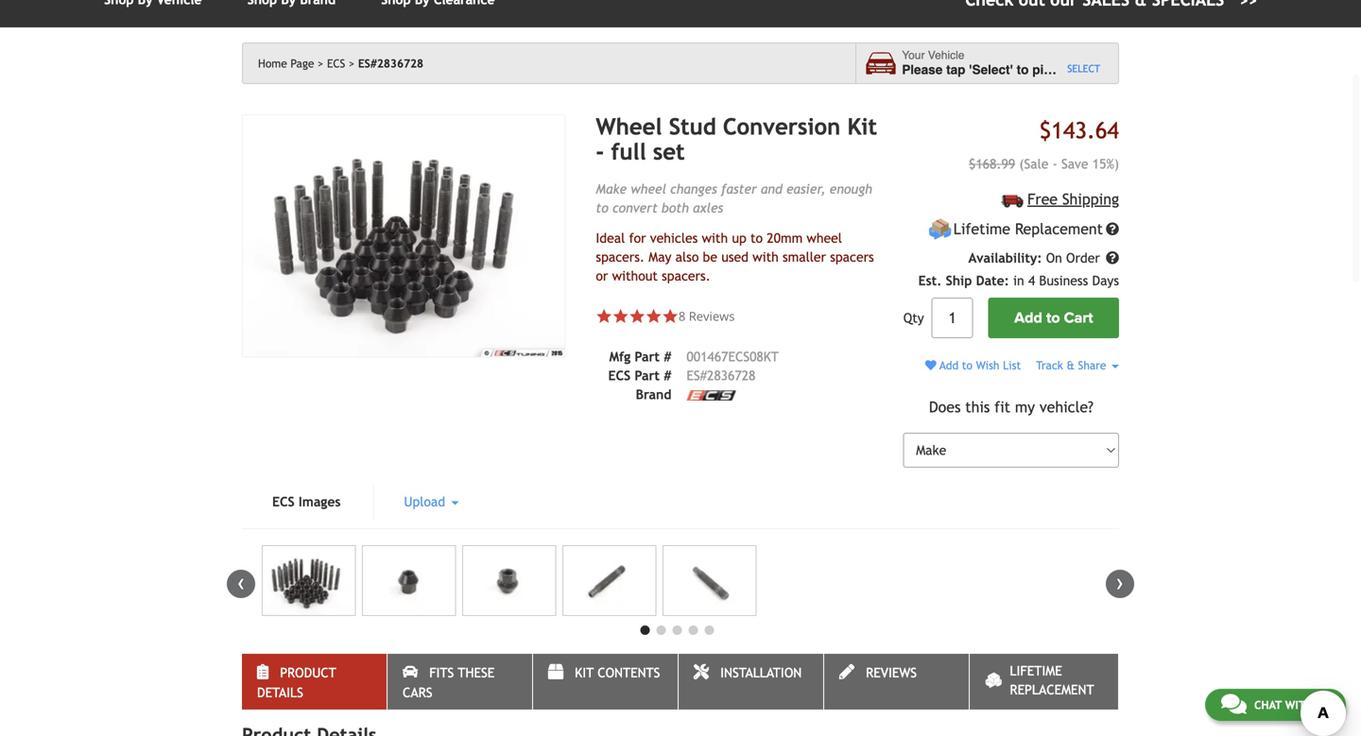Task type: vqa. For each thing, say whether or not it's contained in the screenshot.
Add for Add to Cart
yes



Task type: describe. For each thing, give the bounding box(es) containing it.
‹
[[237, 570, 245, 596]]

ecs for ecs images
[[272, 495, 295, 510]]

question circle image for lifetime replacement
[[1107, 223, 1120, 236]]

ecs for ecs link at the left top of page
[[327, 57, 346, 70]]

add to wish list
[[937, 359, 1022, 372]]

1 horizontal spatial spacers.
[[662, 268, 711, 284]]

143.64
[[1052, 117, 1120, 144]]

1 vertical spatial lifetime replacement
[[1010, 664, 1095, 698]]

add to cart
[[1015, 309, 1094, 327]]

used
[[722, 249, 749, 265]]

vehicle?
[[1040, 398, 1094, 416]]

date:
[[977, 273, 1010, 289]]

# inside the 001467ecs08kt ecs part #
[[664, 368, 672, 383]]

product details
[[257, 666, 336, 701]]

your vehicle please tap 'select' to pick a vehicle
[[902, 49, 1117, 77]]

to inside "your vehicle please tap 'select' to pick a vehicle"
[[1017, 62, 1029, 77]]

both
[[662, 200, 689, 215]]

enough
[[830, 181, 873, 197]]

ecs inside the 001467ecs08kt ecs part #
[[609, 368, 631, 383]]

easier,
[[787, 181, 826, 197]]

free shipping image
[[1002, 194, 1024, 208]]

1 vertical spatial with
[[753, 249, 779, 265]]

convert
[[613, 200, 658, 215]]

› link
[[1107, 570, 1135, 599]]

up
[[732, 231, 747, 246]]

0 horizontal spatial spacers.
[[596, 249, 645, 265]]

20mm
[[767, 231, 803, 246]]

0 horizontal spatial with
[[702, 231, 728, 246]]

8 reviews link
[[679, 308, 735, 325]]

2 star image from the left
[[629, 308, 646, 325]]

in
[[1014, 273, 1025, 289]]

lifetime replacement link
[[970, 655, 1119, 710]]

&
[[1067, 359, 1075, 372]]

a
[[1062, 62, 1069, 77]]

wheel inside ideal for vehicles with up to 20mm wheel spacers. may also be used with smaller spacers or without spacers.
[[807, 231, 843, 246]]

installation
[[721, 666, 802, 681]]

days
[[1093, 273, 1120, 289]]

brand
[[636, 387, 672, 402]]

ideal
[[596, 231, 625, 246]]

shipping
[[1063, 190, 1120, 208]]

contents
[[598, 666, 660, 681]]

'select'
[[970, 62, 1014, 77]]

ecs images
[[272, 495, 341, 510]]

mfg part #
[[610, 349, 672, 364]]

ecs link
[[327, 57, 355, 70]]

free
[[1028, 190, 1058, 208]]

product
[[280, 666, 336, 681]]

chat with us
[[1255, 699, 1331, 712]]

track & share button
[[1037, 359, 1120, 372]]

tap
[[947, 62, 966, 77]]

may
[[649, 249, 672, 265]]

8 reviews
[[679, 308, 735, 325]]

ecs images link
[[242, 483, 371, 521]]

on
[[1047, 251, 1063, 266]]

kit inside wheel stud conversion kit - full set
[[848, 114, 878, 140]]

001467ecs08kt ecs part #
[[609, 349, 779, 383]]

product details link
[[242, 655, 387, 710]]

business
[[1040, 273, 1089, 289]]

question circle image for on order
[[1107, 252, 1120, 265]]

es#
[[687, 368, 707, 383]]

0 vertical spatial replacement
[[1016, 221, 1104, 238]]

qty
[[904, 311, 925, 326]]

0 vertical spatial lifetime
[[954, 221, 1011, 238]]

kit contents link
[[533, 655, 678, 710]]

chat
[[1255, 699, 1283, 712]]

upload
[[404, 495, 450, 510]]

please
[[902, 62, 943, 77]]

ecs image
[[687, 391, 736, 401]]

home
[[258, 57, 287, 70]]

2836728
[[707, 368, 756, 383]]

reviews link
[[825, 655, 969, 710]]

set
[[653, 138, 685, 165]]

without
[[612, 268, 658, 284]]

chat with us link
[[1206, 689, 1347, 722]]

us
[[1317, 699, 1331, 712]]

- inside wheel stud conversion kit - full set
[[596, 138, 605, 165]]

installation link
[[679, 655, 824, 710]]

wheel inside make wheel changes faster and easier, enough to convert both axles
[[631, 181, 667, 197]]

share
[[1079, 359, 1107, 372]]

free shipping
[[1028, 190, 1120, 208]]

0 vertical spatial lifetime replacement
[[954, 221, 1104, 238]]

mfg
[[610, 349, 631, 364]]

list
[[1004, 359, 1022, 372]]

does this fit my vehicle?
[[929, 398, 1094, 416]]

es#2836728
[[358, 57, 424, 70]]

8
[[679, 308, 686, 325]]

track & share
[[1037, 359, 1110, 372]]

1 part from the top
[[635, 349, 660, 364]]

for
[[629, 231, 646, 246]]

my
[[1016, 398, 1036, 416]]

heart image
[[926, 360, 937, 371]]

1 star image from the left
[[596, 308, 613, 325]]

to inside make wheel changes faster and easier, enough to convert both axles
[[596, 200, 609, 215]]



Task type: locate. For each thing, give the bounding box(es) containing it.
part up 'brand'
[[635, 368, 660, 383]]

0 vertical spatial add
[[1015, 309, 1043, 327]]

0 vertical spatial part
[[635, 349, 660, 364]]

1 vertical spatial spacers.
[[662, 268, 711, 284]]

2 vertical spatial ecs
[[272, 495, 295, 510]]

availability: on order
[[969, 251, 1105, 266]]

add
[[1015, 309, 1043, 327], [940, 359, 959, 372]]

to left cart
[[1047, 309, 1061, 327]]

add to wish list link
[[926, 359, 1022, 372]]

wheel up smaller
[[807, 231, 843, 246]]

part inside the 001467ecs08kt ecs part #
[[635, 368, 660, 383]]

ecs right the page
[[327, 57, 346, 70]]

fits
[[430, 666, 454, 681]]

ecs left images
[[272, 495, 295, 510]]

wheel up the convert
[[631, 181, 667, 197]]

0 horizontal spatial reviews
[[689, 308, 735, 325]]

1 question circle image from the top
[[1107, 223, 1120, 236]]

es# 2836728 brand
[[636, 368, 756, 402]]

lifetime replacement
[[954, 221, 1104, 238], [1010, 664, 1095, 698]]

to down 'make'
[[596, 200, 609, 215]]

1 horizontal spatial with
[[753, 249, 779, 265]]

0 vertical spatial #
[[664, 349, 672, 364]]

ecs
[[327, 57, 346, 70], [609, 368, 631, 383], [272, 495, 295, 510]]

availability:
[[969, 251, 1043, 266]]

to inside add to cart button
[[1047, 309, 1061, 327]]

›
[[1117, 570, 1124, 596]]

kit
[[848, 114, 878, 140], [575, 666, 594, 681]]

0 horizontal spatial kit
[[575, 666, 594, 681]]

kit left contents
[[575, 666, 594, 681]]

- left save
[[1053, 156, 1058, 171]]

1 horizontal spatial -
[[1053, 156, 1058, 171]]

part
[[635, 349, 660, 364], [635, 368, 660, 383]]

1 vertical spatial add
[[940, 359, 959, 372]]

star image down or
[[596, 308, 613, 325]]

comments image
[[1222, 693, 1247, 716]]

2 part from the top
[[635, 368, 660, 383]]

0 vertical spatial wheel
[[631, 181, 667, 197]]

images
[[299, 495, 341, 510]]

0 horizontal spatial wheel
[[631, 181, 667, 197]]

with left us
[[1286, 699, 1314, 712]]

2 horizontal spatial with
[[1286, 699, 1314, 712]]

vehicle
[[929, 49, 965, 62]]

stud
[[669, 114, 717, 140]]

1 vertical spatial question circle image
[[1107, 252, 1120, 265]]

0 vertical spatial kit
[[848, 114, 878, 140]]

wheel
[[631, 181, 667, 197], [807, 231, 843, 246]]

changes
[[671, 181, 717, 197]]

fits these cars
[[403, 666, 495, 701]]

add right heart image in the right of the page
[[940, 359, 959, 372]]

this product is lifetime replacement eligible image
[[929, 218, 953, 241]]

#
[[664, 349, 672, 364], [664, 368, 672, 383]]

None text field
[[932, 298, 974, 339]]

add to cart button
[[989, 298, 1120, 339]]

vehicles
[[650, 231, 698, 246]]

1 horizontal spatial reviews
[[866, 666, 917, 681]]

spacers. down ideal
[[596, 249, 645, 265]]

1 vertical spatial #
[[664, 368, 672, 383]]

question circle image
[[1107, 223, 1120, 236], [1107, 252, 1120, 265]]

0 vertical spatial spacers.
[[596, 249, 645, 265]]

1 vertical spatial replacement
[[1010, 683, 1095, 698]]

add inside button
[[1015, 309, 1043, 327]]

replacement
[[1016, 221, 1104, 238], [1010, 683, 1095, 698]]

1 horizontal spatial add
[[1015, 309, 1043, 327]]

spacers. down also
[[662, 268, 711, 284]]

track
[[1037, 359, 1064, 372]]

4 star image from the left
[[662, 308, 679, 325]]

to inside ideal for vehicles with up to 20mm wheel spacers. may also be used with smaller spacers or without spacers.
[[751, 231, 763, 246]]

2 horizontal spatial ecs
[[609, 368, 631, 383]]

-
[[596, 138, 605, 165], [1053, 156, 1058, 171]]

make wheel changes faster and easier, enough to convert both axles
[[596, 181, 873, 215]]

home page
[[258, 57, 314, 70]]

# up es# 2836728 brand
[[664, 349, 672, 364]]

4
[[1029, 273, 1036, 289]]

pick
[[1033, 62, 1059, 77]]

2 # from the top
[[664, 368, 672, 383]]

ideal for vehicles with up to 20mm wheel spacers. may also be used with smaller spacers or without spacers.
[[596, 231, 875, 284]]

smaller
[[783, 249, 827, 265]]

save
[[1062, 156, 1089, 171]]

with down 20mm
[[753, 249, 779, 265]]

with up be
[[702, 231, 728, 246]]

1 vertical spatial wheel
[[807, 231, 843, 246]]

0 horizontal spatial -
[[596, 138, 605, 165]]

est. ship date: in 4 business days
[[919, 273, 1120, 289]]

star image left 8
[[646, 308, 662, 325]]

be
[[703, 249, 718, 265]]

wheel stud conversion kit - full set
[[596, 114, 878, 165]]

make
[[596, 181, 627, 197]]

add for add to cart
[[1015, 309, 1043, 327]]

home page link
[[258, 57, 324, 70]]

faster
[[721, 181, 757, 197]]

upload button
[[374, 483, 489, 521]]

star image
[[596, 308, 613, 325], [629, 308, 646, 325], [646, 308, 662, 325], [662, 308, 679, 325]]

1 horizontal spatial wheel
[[807, 231, 843, 246]]

to right up
[[751, 231, 763, 246]]

15%)
[[1093, 156, 1120, 171]]

1 vertical spatial part
[[635, 368, 660, 383]]

and
[[761, 181, 783, 197]]

question circle image up days
[[1107, 252, 1120, 265]]

lifetime inside lifetime replacement link
[[1010, 664, 1063, 679]]

0 vertical spatial ecs
[[327, 57, 346, 70]]

0 horizontal spatial ecs
[[272, 495, 295, 510]]

1 vertical spatial lifetime
[[1010, 664, 1063, 679]]

order
[[1067, 251, 1101, 266]]

2 question circle image from the top
[[1107, 252, 1120, 265]]

- left full
[[596, 138, 605, 165]]

question circle image down shipping
[[1107, 223, 1120, 236]]

conversion
[[723, 114, 841, 140]]

select
[[1068, 63, 1101, 75]]

fits these cars link
[[388, 655, 532, 710]]

part right 'mfg' on the top of the page
[[635, 349, 660, 364]]

1 horizontal spatial kit
[[848, 114, 878, 140]]

0 horizontal spatial add
[[940, 359, 959, 372]]

ship
[[946, 273, 973, 289]]

axles
[[693, 200, 724, 215]]

2 vertical spatial with
[[1286, 699, 1314, 712]]

1 vertical spatial kit
[[575, 666, 594, 681]]

1 # from the top
[[664, 349, 672, 364]]

0 vertical spatial with
[[702, 231, 728, 246]]

to left wish
[[963, 359, 973, 372]]

star image down the without on the left top of page
[[629, 308, 646, 325]]

# up 'brand'
[[664, 368, 672, 383]]

$168.99 (sale - save 15%)
[[969, 156, 1120, 171]]

kit up enough
[[848, 114, 878, 140]]

001467ecs08kt
[[687, 349, 779, 364]]

es#2836728 - 001467ecs08kt - wheel stud conversion kit - full set - make wheel changes faster and easier, enough to convert both axles - ecs - bmw image
[[242, 114, 566, 358], [262, 546, 356, 617], [362, 546, 456, 617], [462, 546, 556, 617], [563, 546, 657, 617], [663, 546, 757, 617]]

3 star image from the left
[[646, 308, 662, 325]]

your
[[902, 49, 925, 62]]

star image right star image
[[662, 308, 679, 325]]

star image
[[613, 308, 629, 325]]

ecs down 'mfg' on the top of the page
[[609, 368, 631, 383]]

does
[[929, 398, 961, 416]]

these
[[458, 666, 495, 681]]

full
[[611, 138, 647, 165]]

kit contents
[[575, 666, 660, 681]]

also
[[676, 249, 699, 265]]

$168.99
[[969, 156, 1016, 171]]

1 horizontal spatial ecs
[[327, 57, 346, 70]]

1 vertical spatial ecs
[[609, 368, 631, 383]]

select link
[[1068, 61, 1101, 77]]

wish
[[977, 359, 1000, 372]]

cart
[[1065, 309, 1094, 327]]

(sale
[[1020, 156, 1049, 171]]

add down the 4
[[1015, 309, 1043, 327]]

to left pick
[[1017, 62, 1029, 77]]

add for add to wish list
[[940, 359, 959, 372]]

1 vertical spatial reviews
[[866, 666, 917, 681]]

spacers.
[[596, 249, 645, 265], [662, 268, 711, 284]]

or
[[596, 268, 608, 284]]

0 vertical spatial reviews
[[689, 308, 735, 325]]

this
[[966, 398, 991, 416]]

details
[[257, 686, 303, 701]]

0 vertical spatial question circle image
[[1107, 223, 1120, 236]]



